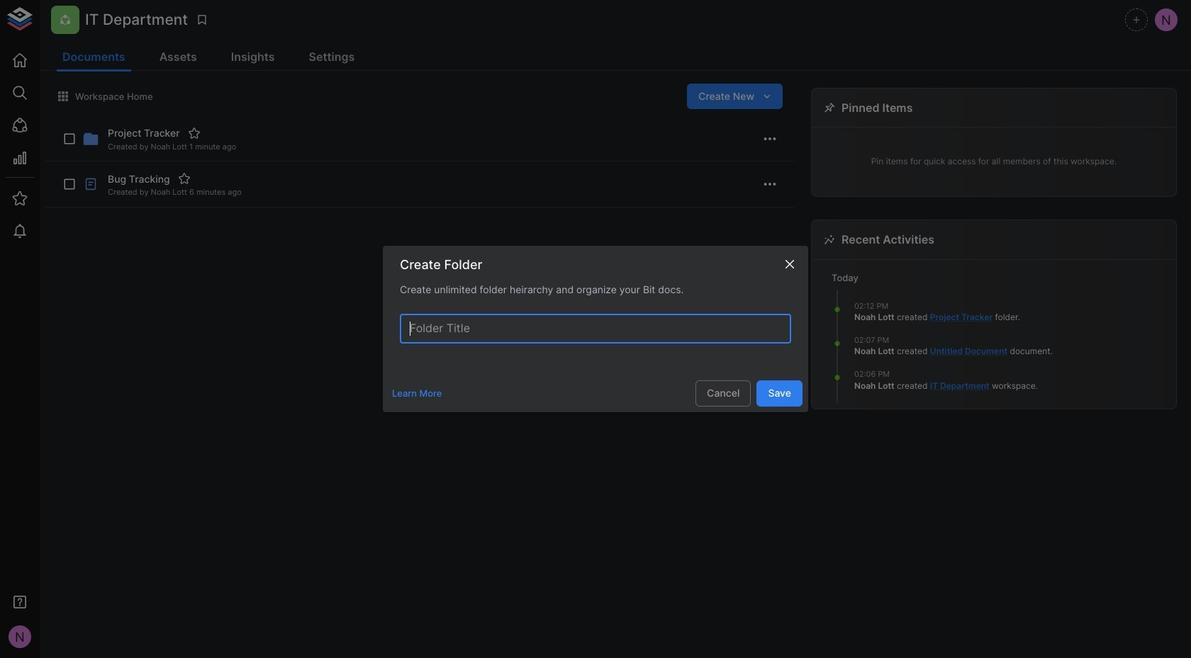 Task type: describe. For each thing, give the bounding box(es) containing it.
0 vertical spatial favorite image
[[188, 127, 201, 140]]

bookmark image
[[196, 13, 209, 26]]

Folder Title text field
[[400, 314, 792, 344]]



Task type: vqa. For each thing, say whether or not it's contained in the screenshot.
dialog
yes



Task type: locate. For each thing, give the bounding box(es) containing it.
favorite image
[[188, 127, 201, 140], [178, 173, 191, 185]]

dialog
[[383, 246, 809, 412]]

1 vertical spatial favorite image
[[178, 173, 191, 185]]



